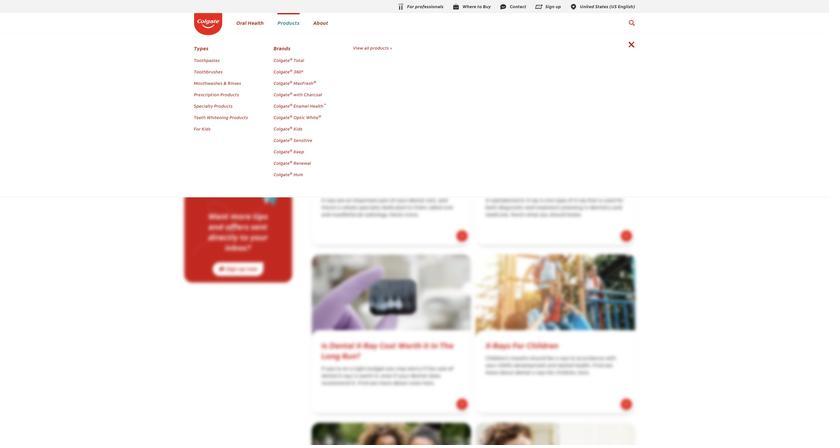 Task type: vqa. For each thing, say whether or not it's contained in the screenshot.
the When at the bottom left of the page
no



Task type: describe. For each thing, give the bounding box(es) containing it.
of inside if you're on a tight budget you may worry if the cost of dental x-rays is worth it, even if your dentist does recommend it. find out more about costs here.
[[448, 368, 454, 372]]

planning
[[562, 206, 583, 211]]

1 horizontal spatial x-
[[555, 357, 560, 362]]

child's
[[498, 364, 513, 369]]

0 horizontal spatial x-
[[532, 371, 537, 376]]

development
[[514, 364, 547, 369]]

1 ray from the left
[[532, 199, 539, 204]]

colgate for hum
[[274, 172, 290, 178]]

if you're on a tight budget you may worry if the cost of dental x-rays is worth it, even if your dentist does recommend it. find out more about costs here.
[[322, 368, 454, 387]]

® for optic
[[290, 114, 293, 119]]

rays inside if you're on a tight budget you may worry if the cost of dental x-rays is worth it, even if your dentist does recommend it. find out more about costs here.
[[343, 375, 353, 380]]

find inside "children's mouths should be x-rays in accordance with your child's development and dental health. find out more about dental x-rays for children, here."
[[593, 364, 604, 369]]

diagnostic
[[499, 206, 524, 211]]

more.
[[405, 213, 419, 218]]

view all products >
[[353, 45, 393, 51]]

you inside 'a cephalometric x-ray is one type of x-ray that is used for both diagnostic and treatment planning in dentistry and medicine. here's what you should know.'
[[540, 213, 549, 218]]

health inside colgate ® enamel health ™
[[310, 103, 324, 109]]

® for 360º
[[290, 68, 293, 73]]

dentistry
[[590, 206, 612, 211]]

on
[[343, 368, 349, 372]]

products down rinses
[[221, 92, 239, 98]]

with inside "children's mouths should be x-rays in accordance with your child's development and dental health. find out more about dental x-rays for children, here."
[[606, 357, 617, 362]]

x- up children's
[[486, 340, 493, 351]]

accordance
[[577, 357, 605, 362]]

want more tips and offers sent directly to your inbox?
[[208, 211, 268, 253]]

x- inside is dental x-ray cost worth it in the long run?
[[357, 340, 364, 351]]

x- up planning
[[574, 199, 579, 204]]

products up treatments
[[278, 19, 300, 26]]

part
[[379, 199, 389, 204]]

conditions
[[252, 37, 272, 42]]

and down the used
[[613, 206, 623, 211]]

should inside 'a cephalometric x-ray is one type of x-ray that is used for both diagnostic and treatment planning in dentistry and medicine. here's what you should know.'
[[550, 213, 566, 218]]

an
[[346, 199, 352, 204]]

colgate for sensitive
[[274, 137, 290, 144]]

toothpastes link
[[194, 57, 220, 63]]

a
[[486, 199, 489, 204]]

out inside "children's mouths should be x-rays in accordance with your child's development and dental health. find out more about dental x-rays for children, here."
[[605, 364, 613, 369]]

here's for more.
[[390, 213, 404, 218]]

even
[[381, 375, 393, 380]]

health,
[[225, 37, 238, 42]]

it.
[[352, 382, 357, 387]]

offers
[[225, 221, 249, 232]]

your inside if you're on a tight budget you may worry if the cost of dental x-rays is worth it, even if your dentist does recommend it. find out more about costs here.
[[399, 375, 409, 380]]

® up charcoal
[[314, 80, 316, 84]]

there's
[[322, 206, 338, 211]]

for kids link
[[194, 126, 211, 132]]

and inside "children's mouths should be x-rays in accordance with your child's development and dental health. find out more about dental x-rays for children, here."
[[548, 364, 557, 369]]

called
[[428, 206, 443, 211]]

out inside if you're on a tight budget you may worry if the cost of dental x-rays is worth it, even if your dentist does recommend it. find out more about costs here.
[[370, 382, 378, 387]]

® for keep
[[290, 148, 293, 153]]

>
[[390, 45, 393, 51]]

be
[[548, 357, 554, 362]]

children
[[527, 340, 559, 351]]

charcoal
[[304, 92, 322, 98]]

™
[[324, 103, 326, 107]]

tight
[[354, 368, 366, 372]]

colgate for renewal
[[274, 160, 290, 166]]

specialty
[[359, 206, 381, 211]]

health.
[[575, 364, 592, 369]]

renewal
[[294, 160, 311, 166]]

optic
[[294, 114, 305, 121]]

you inside if you're on a tight budget you may worry if the cost of dental x-rays is worth it, even if your dentist does recommend it. find out more about costs here.
[[386, 368, 395, 372]]

® for enamel
[[290, 103, 293, 107]]

white
[[306, 114, 319, 121]]

sign
[[226, 266, 237, 273]]

rays right "be"
[[560, 357, 570, 362]]

you're
[[326, 368, 341, 372]]

teeth whitening products
[[194, 114, 248, 121]]

cost
[[380, 340, 396, 351]]

oral health button
[[237, 19, 264, 26]]

total
[[294, 57, 304, 63]]

x- inside if you're on a tight budget you may worry if the cost of dental x-rays is worth it, even if your dentist does recommend it. find out more about costs here.
[[338, 375, 343, 380]]

where to buy icon image
[[452, 3, 460, 11]]

is inside if you're on a tight budget you may worry if the cost of dental x-rays is worth it, even if your dentist does recommend it. find out more about costs here.
[[354, 375, 358, 380]]

your inside "children's mouths should be x-rays in accordance with your child's development and dental health. find out more about dental x-rays for children, here."
[[486, 364, 497, 369]]

one
[[545, 199, 554, 204]]

products right whitening
[[230, 114, 248, 121]]

radiology.
[[364, 213, 388, 218]]

contact icon image
[[500, 3, 508, 11]]

here's for what
[[511, 213, 525, 218]]

cephalometric
[[490, 199, 526, 204]]

prescription products
[[194, 92, 239, 98]]

hum
[[294, 172, 303, 178]]

worth
[[359, 375, 374, 380]]

it,
[[375, 375, 380, 380]]

toothpastes
[[194, 57, 220, 63]]

location icon image
[[570, 3, 578, 11]]

1 horizontal spatial is
[[540, 199, 544, 204]]

360º
[[294, 69, 304, 75]]

2 horizontal spatial is
[[599, 199, 603, 204]]

oral health, dental conditions & treatments
[[216, 37, 298, 42]]

dentist
[[411, 375, 428, 380]]

products button
[[278, 19, 300, 26]]

whole
[[343, 206, 358, 211]]

about button
[[313, 19, 328, 26]]

rays down development
[[537, 371, 546, 376]]

home link
[[190, 37, 209, 42]]

is
[[322, 340, 328, 351]]

find inside if you're on a tight budget you may worry if the cost of dental x-rays is worth it, even if your dentist does recommend it. find out more about costs here.
[[358, 382, 369, 387]]

recommend
[[322, 382, 351, 387]]

rinses
[[228, 80, 241, 86]]

specialty products link
[[194, 103, 233, 109]]

here. inside if you're on a tight budget you may worry if the cost of dental x-rays is worth it, even if your dentist does recommend it. find out more about costs here.
[[423, 382, 435, 387]]

dental inside if you're on a tight budget you may worry if the cost of dental x-rays is worth it, even if your dentist does recommend it. find out more about costs here.
[[322, 375, 337, 380]]

home
[[194, 37, 205, 42]]

type
[[556, 199, 567, 204]]

colgate ® maxfresh ®
[[274, 80, 316, 86]]

children,
[[556, 371, 577, 376]]

and up what
[[525, 206, 535, 211]]

that
[[588, 199, 598, 204]]

sign up icon image
[[535, 3, 543, 11]]

colgate for keep
[[274, 149, 290, 155]]

rays
[[493, 340, 511, 351]]

a cephalometric x-ray is one type of x-ray that is used for both diagnostic and treatment planning in dentistry and medicine. here's what you should know.
[[486, 199, 624, 218]]

dedicated
[[382, 206, 406, 211]]

view all products > link
[[353, 45, 393, 51]]

colgate for maxfresh
[[274, 80, 290, 86]]

and inside want more tips and offers sent directly to your inbox?
[[209, 221, 224, 232]]

to inside x-rays are an important part of your dental visit, and there's a whole specialty dedicated to them called oral and maxillofacial radiology. here's more.
[[408, 206, 413, 211]]

® for kids
[[290, 126, 293, 130]]

the
[[428, 368, 436, 372]]

your inside want more tips and offers sent directly to your inbox?
[[251, 232, 268, 243]]



Task type: locate. For each thing, give the bounding box(es) containing it.
out down it,
[[370, 382, 378, 387]]

0 vertical spatial health
[[248, 19, 264, 26]]

for inside 'a cephalometric x-ray is one type of x-ray that is used for both diagnostic and treatment planning in dentistry and medicine. here's what you should know.'
[[617, 199, 624, 204]]

dental inside x-rays are an important part of your dental visit, and there's a whole specialty dedicated to them called oral and maxillofacial radiology. here's more.
[[409, 199, 425, 204]]

if right even in the bottom left of the page
[[394, 375, 397, 380]]

0 horizontal spatial here.
[[423, 382, 435, 387]]

whitening
[[207, 114, 229, 121]]

® inside colgate ® renewal
[[290, 160, 293, 165]]

if
[[423, 368, 426, 372], [394, 375, 397, 380]]

find down accordance
[[593, 364, 604, 369]]

kids
[[202, 126, 211, 132], [294, 126, 303, 132]]

1 horizontal spatial oral
[[237, 19, 247, 26]]

1 horizontal spatial you
[[540, 213, 549, 218]]

of inside 'a cephalometric x-ray is one type of x-ray that is used for both diagnostic and treatment planning in dentistry and medicine. here's what you should know.'
[[568, 199, 573, 204]]

colgate down colgate ® maxfresh ®
[[274, 92, 290, 98]]

for
[[194, 126, 201, 132], [513, 340, 525, 351]]

0 horizontal spatial for
[[194, 126, 201, 132]]

here's inside 'a cephalometric x-ray is one type of x-ray that is used for both diagnostic and treatment planning in dentistry and medicine. here's what you should know.'
[[511, 213, 525, 218]]

0 horizontal spatial dental
[[239, 37, 251, 42]]

® down colgate ® maxfresh ®
[[290, 91, 293, 96]]

for right the used
[[617, 199, 624, 204]]

® left hum
[[290, 171, 293, 176]]

x- up there's
[[322, 199, 326, 204]]

x-rays are an important part of your dental visit, and there's a whole specialty dedicated to them called oral and maxillofacial radiology. here's more.
[[322, 199, 453, 218]]

colgate inside colgate ® kids
[[274, 126, 290, 132]]

colgate inside colgate ® enamel health ™
[[274, 103, 290, 109]]

a inside if you're on a tight budget you may worry if the cost of dental x-rays is worth it, even if your dentist does recommend it. find out more about costs here.
[[350, 368, 353, 372]]

of
[[391, 199, 396, 204], [568, 199, 573, 204], [448, 368, 454, 372]]

dental
[[409, 199, 425, 204], [558, 364, 574, 369], [515, 371, 531, 376], [322, 375, 337, 380]]

teeth whitening products link
[[194, 114, 248, 121]]

0 horizontal spatial kids
[[202, 126, 211, 132]]

® for sensitive
[[290, 137, 293, 142]]

0 horizontal spatial to
[[240, 232, 249, 243]]

rays up there's
[[326, 199, 336, 204]]

colgate down colgate ® renewal in the left of the page
[[274, 172, 290, 178]]

® inside colgate ® enamel health ™
[[290, 103, 293, 107]]

now
[[247, 266, 258, 273]]

colgate ® total
[[274, 57, 304, 63]]

ray
[[364, 340, 378, 351]]

them
[[414, 206, 427, 211]]

costs
[[409, 382, 422, 387]]

0 vertical spatial here.
[[578, 371, 590, 376]]

® inside the colgate ® with charcoal
[[290, 91, 293, 96]]

colgate inside colgate ® 360º
[[274, 69, 290, 75]]

1 horizontal spatial more
[[379, 382, 392, 387]]

colgate up colgate ® kids
[[274, 114, 290, 121]]

oral up health,
[[237, 19, 247, 26]]

specialty products
[[194, 103, 233, 109]]

and up oral
[[439, 199, 448, 204]]

2 here's from the left
[[511, 213, 525, 218]]

® left 360º
[[290, 68, 293, 73]]

for up mouths
[[513, 340, 525, 351]]

here's inside x-rays are an important part of your dental visit, and there's a whole specialty dedicated to them called oral and maxillofacial radiology. here's more.
[[390, 213, 404, 218]]

oral left health,
[[216, 37, 224, 42]]

with
[[294, 92, 303, 98], [606, 357, 617, 362]]

1 horizontal spatial for
[[617, 199, 624, 204]]

0 vertical spatial should
[[550, 213, 566, 218]]

more
[[231, 211, 251, 222], [486, 371, 499, 376], [379, 382, 392, 387]]

long
[[322, 351, 341, 362]]

both
[[486, 206, 497, 211]]

x- inside x-rays are an important part of your dental visit, and there's a whole specialty dedicated to them called oral and maxillofacial radiology. here's more.
[[322, 199, 326, 204]]

1 vertical spatial for
[[548, 371, 555, 376]]

for inside products menu
[[194, 126, 201, 132]]

0 vertical spatial out
[[605, 364, 613, 369]]

in inside 'a cephalometric x-ray is one type of x-ray that is used for both diagnostic and treatment planning in dentistry and medicine. here's what you should know.'
[[584, 206, 589, 211]]

0 horizontal spatial ray
[[532, 199, 539, 204]]

0 horizontal spatial of
[[391, 199, 396, 204]]

is
[[540, 199, 544, 204], [599, 199, 603, 204], [354, 375, 358, 380]]

0 horizontal spatial find
[[358, 382, 369, 387]]

® down colgate ® kids
[[290, 137, 293, 142]]

to inside want more tips and offers sent directly to your inbox?
[[240, 232, 249, 243]]

colgate inside colgate ® hum
[[274, 172, 290, 178]]

the
[[440, 340, 454, 351]]

0 vertical spatial oral
[[237, 19, 247, 26]]

1 vertical spatial you
[[386, 368, 395, 372]]

if
[[322, 368, 325, 372]]

1 horizontal spatial health
[[310, 103, 324, 109]]

9 colgate from the top
[[274, 149, 290, 155]]

sent
[[251, 221, 268, 232]]

rays inside x-rays are an important part of your dental visit, and there's a whole specialty dedicated to them called oral and maxillofacial radiology. here's more.
[[326, 199, 336, 204]]

x- up recommend
[[338, 375, 343, 380]]

more inside want more tips and offers sent directly to your inbox?
[[231, 211, 251, 222]]

your down tips at the left of page
[[251, 232, 268, 243]]

a inside x-rays are an important part of your dental visit, and there's a whole specialty dedicated to them called oral and maxillofacial radiology. here's more.
[[339, 206, 342, 211]]

10 colgate from the top
[[274, 160, 290, 166]]

2 horizontal spatial more
[[486, 371, 499, 376]]

11 colgate from the top
[[274, 172, 290, 178]]

colgate for with
[[274, 92, 290, 98]]

children's
[[486, 357, 509, 362]]

of inside x-rays are an important part of your dental visit, and there's a whole specialty dedicated to them called oral and maxillofacial radiology. here's more.
[[391, 199, 396, 204]]

colgate for enamel
[[274, 103, 290, 109]]

here.
[[578, 371, 590, 376], [423, 382, 435, 387]]

you
[[540, 213, 549, 218], [386, 368, 395, 372]]

colgate for 360º
[[274, 69, 290, 75]]

products menu
[[191, 33, 638, 191]]

ray
[[532, 199, 539, 204], [579, 199, 586, 204]]

1 vertical spatial a
[[350, 368, 353, 372]]

0 horizontal spatial about
[[393, 382, 408, 387]]

1 horizontal spatial of
[[448, 368, 454, 372]]

colgate up colgate ® sensitive
[[274, 126, 290, 132]]

colgate down colgate ® kids
[[274, 137, 290, 144]]

colgate inside the colgate ® with charcoal
[[274, 92, 290, 98]]

1 horizontal spatial here.
[[578, 371, 590, 376]]

1 horizontal spatial dental
[[329, 340, 355, 351]]

1 vertical spatial dental
[[329, 340, 355, 351]]

0 vertical spatial about
[[500, 371, 514, 376]]

with inside the colgate ® with charcoal
[[294, 92, 303, 98]]

colgate up colgate ® optic white ®
[[274, 103, 290, 109]]

keep
[[294, 149, 304, 155]]

view
[[353, 45, 364, 51]]

your up 'dedicated'
[[397, 199, 408, 204]]

® left keep
[[290, 148, 293, 153]]

1 vertical spatial oral
[[216, 37, 224, 42]]

® for renewal
[[290, 160, 293, 165]]

all
[[365, 45, 369, 51]]

dental up them
[[409, 199, 425, 204]]

® right optic
[[319, 114, 321, 119]]

2 horizontal spatial of
[[568, 199, 573, 204]]

2 vertical spatial more
[[379, 382, 392, 387]]

0 horizontal spatial with
[[294, 92, 303, 98]]

1 horizontal spatial if
[[423, 368, 426, 372]]

a
[[339, 206, 342, 211], [350, 368, 353, 372]]

about inside if you're on a tight budget you may worry if the cost of dental x-rays is worth it, even if your dentist does recommend it. find out more about costs here.
[[393, 382, 408, 387]]

1 horizontal spatial &
[[273, 37, 276, 42]]

0 vertical spatial for
[[617, 199, 624, 204]]

should inside "children's mouths should be x-rays in accordance with your child's development and dental health. find out more about dental x-rays for children, here."
[[530, 357, 547, 362]]

1 here's from the left
[[390, 213, 404, 218]]

teeth
[[194, 114, 206, 121]]

colgate inside colgate ® maxfresh ®
[[274, 80, 290, 86]]

colgate ® enamel health ™
[[274, 103, 326, 109]]

3 colgate from the top
[[274, 80, 290, 86]]

None search field
[[629, 16, 635, 29]]

0 vertical spatial you
[[540, 213, 549, 218]]

® inside colgate ® total
[[290, 57, 293, 62]]

colgate down colgate ® 360º
[[274, 80, 290, 86]]

0 vertical spatial &
[[273, 37, 276, 42]]

of up 'dedicated'
[[391, 199, 396, 204]]

dental down development
[[515, 371, 531, 376]]

0 horizontal spatial &
[[224, 80, 227, 86]]

what
[[526, 213, 539, 218]]

ray left one
[[532, 199, 539, 204]]

1 horizontal spatial with
[[606, 357, 617, 362]]

® inside colgate ® sensitive
[[290, 137, 293, 142]]

® left enamel
[[290, 103, 293, 107]]

here. inside "children's mouths should be x-rays in accordance with your child's development and dental health. find out more about dental x-rays for children, here."
[[578, 371, 590, 376]]

1 vertical spatial about
[[393, 382, 408, 387]]

ray left that
[[579, 199, 586, 204]]

should down treatment at the right of the page
[[550, 213, 566, 218]]

prescription products link
[[194, 92, 239, 98]]

x- down development
[[532, 371, 537, 376]]

0 vertical spatial find
[[593, 364, 604, 369]]

in
[[584, 206, 589, 211], [571, 357, 575, 362]]

0 horizontal spatial out
[[370, 382, 378, 387]]

and down "be"
[[548, 364, 557, 369]]

1 horizontal spatial ray
[[579, 199, 586, 204]]

colgate ® keep
[[274, 148, 304, 155]]

should up development
[[530, 357, 547, 362]]

maxillofacial
[[332, 213, 363, 218]]

® inside colgate ® keep
[[290, 148, 293, 153]]

1 vertical spatial &
[[224, 80, 227, 86]]

0 vertical spatial for
[[194, 126, 201, 132]]

colgate inside colgate ® renewal
[[274, 160, 290, 166]]

1 colgate from the top
[[274, 57, 290, 63]]

1 vertical spatial health
[[310, 103, 324, 109]]

about inside "children's mouths should be x-rays in accordance with your child's development and dental health. find out more about dental x-rays for children, here."
[[500, 371, 514, 376]]

x- up what
[[527, 199, 532, 204]]

x- up tight
[[357, 340, 364, 351]]

5 colgate from the top
[[274, 103, 290, 109]]

dental inside is dental x-ray cost worth it in the long run?
[[329, 340, 355, 351]]

1 vertical spatial for
[[513, 340, 525, 351]]

dental up children,
[[558, 364, 574, 369]]

health up "oral health, dental conditions & treatments"
[[248, 19, 264, 26]]

® inside colgate ® kids
[[290, 126, 293, 130]]

types
[[194, 45, 209, 52]]

0 horizontal spatial you
[[386, 368, 395, 372]]

colgate ® with charcoal
[[274, 91, 322, 98]]

about down the 'child's'
[[500, 371, 514, 376]]

more inside if you're on a tight budget you may worry if the cost of dental x-rays is worth it, even if your dentist does recommend it. find out more about costs here.
[[379, 382, 392, 387]]

colgate ® hum
[[274, 171, 303, 178]]

colgate inside colgate ® sensitive
[[274, 137, 290, 144]]

® for maxfresh
[[290, 80, 293, 84]]

1 vertical spatial if
[[394, 375, 397, 380]]

2 ray from the left
[[579, 199, 586, 204]]

8 colgate from the top
[[274, 137, 290, 144]]

cost
[[437, 368, 447, 372]]

for down "be"
[[548, 371, 555, 376]]

to up more.
[[408, 206, 413, 211]]

6 colgate from the top
[[274, 114, 290, 121]]

products
[[370, 45, 389, 51]]

are
[[337, 199, 345, 204]]

products up teeth whitening products
[[214, 103, 233, 109]]

up
[[239, 266, 246, 273]]

of up planning
[[568, 199, 573, 204]]

colgate ® renewal
[[274, 160, 311, 166]]

rays
[[326, 199, 336, 204], [560, 357, 570, 362], [537, 371, 546, 376], [343, 375, 353, 380]]

oral health
[[237, 19, 264, 26]]

here. down does
[[423, 382, 435, 387]]

and left offers
[[209, 221, 224, 232]]

important
[[353, 199, 378, 204]]

oral for oral health
[[237, 19, 247, 26]]

you down treatment at the right of the page
[[540, 213, 549, 218]]

1 horizontal spatial in
[[584, 206, 589, 211]]

® for total
[[290, 57, 293, 62]]

® down colgate ® keep
[[290, 160, 293, 165]]

mouths
[[511, 357, 529, 362]]

0 horizontal spatial should
[[530, 357, 547, 362]]

maxfresh
[[294, 80, 314, 86]]

a down are at the left top of the page
[[339, 206, 342, 211]]

4 colgate from the top
[[274, 92, 290, 98]]

0 vertical spatial with
[[294, 92, 303, 98]]

1 horizontal spatial kids
[[294, 126, 303, 132]]

more down the 'child's'
[[486, 371, 499, 376]]

more down even in the bottom left of the page
[[379, 382, 392, 387]]

should
[[550, 213, 566, 218], [530, 357, 547, 362]]

x- right "be"
[[555, 357, 560, 362]]

directly
[[208, 232, 238, 243]]

0 vertical spatial if
[[423, 368, 426, 372]]

in inside "children's mouths should be x-rays in accordance with your child's development and dental health. find out more about dental x-rays for children, here."
[[571, 357, 575, 362]]

is up dentistry
[[599, 199, 603, 204]]

® inside colgate ® 360º
[[290, 68, 293, 73]]

& left rinses
[[224, 80, 227, 86]]

colgate for total
[[274, 57, 290, 63]]

is left one
[[540, 199, 544, 204]]

0 vertical spatial in
[[584, 206, 589, 211]]

dental
[[239, 37, 251, 42], [329, 340, 355, 351]]

® down colgate ® 360º
[[290, 80, 293, 84]]

rays down 'on'
[[343, 375, 353, 380]]

0 horizontal spatial for
[[548, 371, 555, 376]]

x-
[[555, 357, 560, 362], [532, 371, 537, 376]]

1 horizontal spatial find
[[593, 364, 604, 369]]

1 vertical spatial to
[[240, 232, 249, 243]]

1 vertical spatial x-
[[532, 371, 537, 376]]

budget
[[367, 368, 385, 372]]

1 vertical spatial more
[[486, 371, 499, 376]]

® for with
[[290, 91, 293, 96]]

tips
[[253, 211, 268, 222]]

health down charcoal
[[310, 103, 324, 109]]

colgate for optic
[[274, 114, 290, 121]]

colgate® logo image
[[194, 13, 222, 35]]

more inside "children's mouths should be x-rays in accordance with your child's development and dental health. find out more about dental x-rays for children, here."
[[486, 371, 499, 376]]

1 horizontal spatial for
[[513, 340, 525, 351]]

dental right is
[[329, 340, 355, 351]]

find
[[593, 364, 604, 369], [358, 382, 369, 387]]

treatment
[[536, 206, 560, 211]]

1 kids from the left
[[202, 126, 211, 132]]

1 vertical spatial in
[[571, 357, 575, 362]]

1 vertical spatial with
[[606, 357, 617, 362]]

used
[[604, 199, 616, 204]]

colgate up colgate ® hum
[[274, 160, 290, 166]]

prescription
[[194, 92, 220, 98]]

0 vertical spatial more
[[231, 211, 251, 222]]

colgate up colgate ® renewal in the left of the page
[[274, 149, 290, 155]]

colgate down colgate ® total on the top left of page
[[274, 69, 290, 75]]

your
[[397, 199, 408, 204], [251, 232, 268, 243], [486, 364, 497, 369], [399, 375, 409, 380]]

here's
[[390, 213, 404, 218], [511, 213, 525, 218]]

and
[[439, 199, 448, 204], [525, 206, 535, 211], [613, 206, 623, 211], [322, 213, 331, 218], [209, 221, 224, 232], [548, 364, 557, 369]]

1 horizontal spatial should
[[550, 213, 566, 218]]

colgate down brands
[[274, 57, 290, 63]]

about
[[500, 371, 514, 376], [393, 382, 408, 387]]

0 horizontal spatial in
[[571, 357, 575, 362]]

for
[[617, 199, 624, 204], [548, 371, 555, 376]]

in down that
[[584, 206, 589, 211]]

sign up now link
[[213, 263, 264, 277]]

is up "it."
[[354, 375, 358, 380]]

dental down the you're
[[322, 375, 337, 380]]

you up even in the bottom left of the page
[[386, 368, 395, 372]]

0 horizontal spatial is
[[354, 375, 358, 380]]

colgate for kids
[[274, 126, 290, 132]]

for professionals icon image
[[397, 3, 405, 11]]

® down colgate ® optic white ®
[[290, 126, 293, 130]]

visit,
[[426, 199, 438, 204]]

toothbrushes
[[194, 69, 223, 75]]

0 vertical spatial to
[[408, 206, 413, 211]]

1 vertical spatial here.
[[423, 382, 435, 387]]

of right the 'cost'
[[448, 368, 454, 372]]

0 vertical spatial dental
[[239, 37, 251, 42]]

1 vertical spatial out
[[370, 382, 378, 387]]

dental right health,
[[239, 37, 251, 42]]

with up colgate ® enamel health ™
[[294, 92, 303, 98]]

2 colgate from the top
[[274, 69, 290, 75]]

here's down 'dedicated'
[[390, 213, 404, 218]]

1 vertical spatial should
[[530, 357, 547, 362]]

medicine.
[[486, 213, 510, 218]]

here. down health.
[[578, 371, 590, 376]]

® inside colgate ® hum
[[290, 171, 293, 176]]

7 colgate from the top
[[274, 126, 290, 132]]

colgate inside colgate ® keep
[[274, 149, 290, 155]]

worry
[[408, 368, 422, 372]]

1 vertical spatial find
[[358, 382, 369, 387]]

2 kids from the left
[[294, 126, 303, 132]]

colgate inside colgate ® total
[[274, 57, 290, 63]]

0 vertical spatial a
[[339, 206, 342, 211]]

if left the at the right of page
[[423, 368, 426, 372]]

colgate inside colgate ® optic white ®
[[274, 114, 290, 121]]

& up brands
[[273, 37, 276, 42]]

® left total
[[290, 57, 293, 62]]

your down the may
[[399, 375, 409, 380]]

1 horizontal spatial a
[[350, 368, 353, 372]]

a right 'on'
[[350, 368, 353, 372]]

for inside "children's mouths should be x-rays in accordance with your child's development and dental health. find out more about dental x-rays for children, here."
[[548, 371, 555, 376]]

0 horizontal spatial more
[[231, 211, 251, 222]]

to left sent at the left of page
[[240, 232, 249, 243]]

® for hum
[[290, 171, 293, 176]]

your inside x-rays are an important part of your dental visit, and there's a whole specialty dedicated to them called oral and maxillofacial radiology. here's more.
[[397, 199, 408, 204]]

kids down teeth
[[202, 126, 211, 132]]

colgate ® sensitive
[[274, 137, 313, 144]]

x-
[[322, 199, 326, 204], [527, 199, 532, 204], [574, 199, 579, 204], [357, 340, 364, 351], [486, 340, 493, 351], [338, 375, 343, 380]]

1 horizontal spatial out
[[605, 364, 613, 369]]

out right health.
[[605, 364, 613, 369]]

1 horizontal spatial about
[[500, 371, 514, 376]]

0 horizontal spatial here's
[[390, 213, 404, 218]]

about down the may
[[393, 382, 408, 387]]

0 horizontal spatial a
[[339, 206, 342, 211]]

1 horizontal spatial here's
[[511, 213, 525, 218]]

about
[[313, 19, 328, 26]]

find down worth
[[358, 382, 369, 387]]

1 horizontal spatial to
[[408, 206, 413, 211]]

for down teeth
[[194, 126, 201, 132]]

with right accordance
[[606, 357, 617, 362]]

oral
[[444, 206, 453, 211]]

more left tips at the left of page
[[231, 211, 251, 222]]

oral for oral health, dental conditions & treatments
[[216, 37, 224, 42]]

&
[[273, 37, 276, 42], [224, 80, 227, 86]]

oral health, dental conditions & treatments link
[[212, 37, 302, 42]]

0 vertical spatial x-
[[555, 357, 560, 362]]

kids inside colgate ® kids
[[294, 126, 303, 132]]

0 horizontal spatial health
[[248, 19, 264, 26]]

® left optic
[[290, 114, 293, 119]]

it
[[424, 340, 429, 351]]

& inside products menu
[[224, 80, 227, 86]]

0 horizontal spatial oral
[[216, 37, 224, 42]]

here's down diagnostic
[[511, 213, 525, 218]]

oral
[[237, 19, 247, 26], [216, 37, 224, 42]]

and down there's
[[322, 213, 331, 218]]

products
[[278, 19, 300, 26], [221, 92, 239, 98], [214, 103, 233, 109], [230, 114, 248, 121]]

0 horizontal spatial if
[[394, 375, 397, 380]]

in up health.
[[571, 357, 575, 362]]



